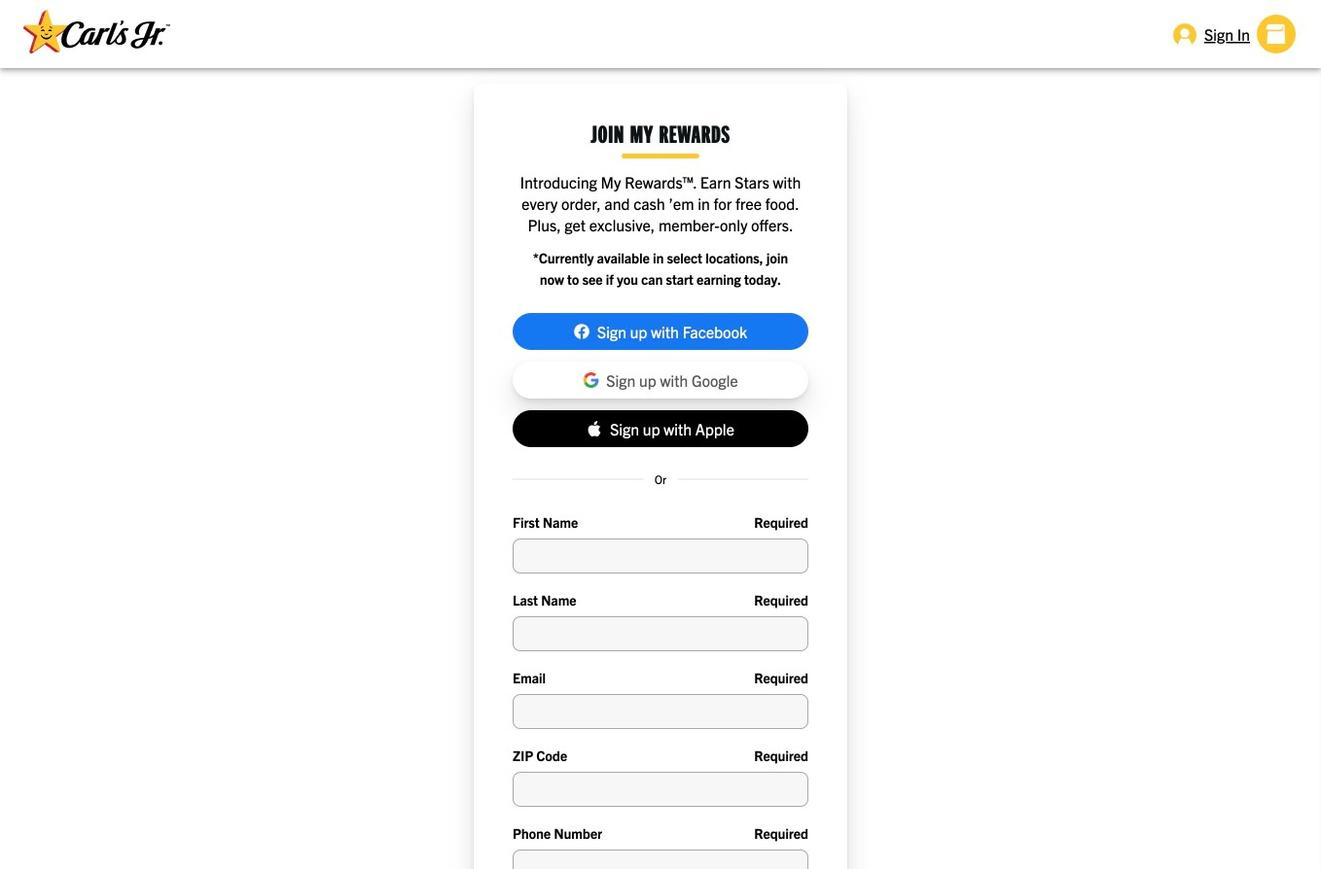 Task type: describe. For each thing, give the bounding box(es) containing it.
navigate to bag image
[[1257, 15, 1296, 54]]

size  md image
[[1173, 22, 1197, 46]]

carlsjr logo image
[[23, 9, 171, 53]]



